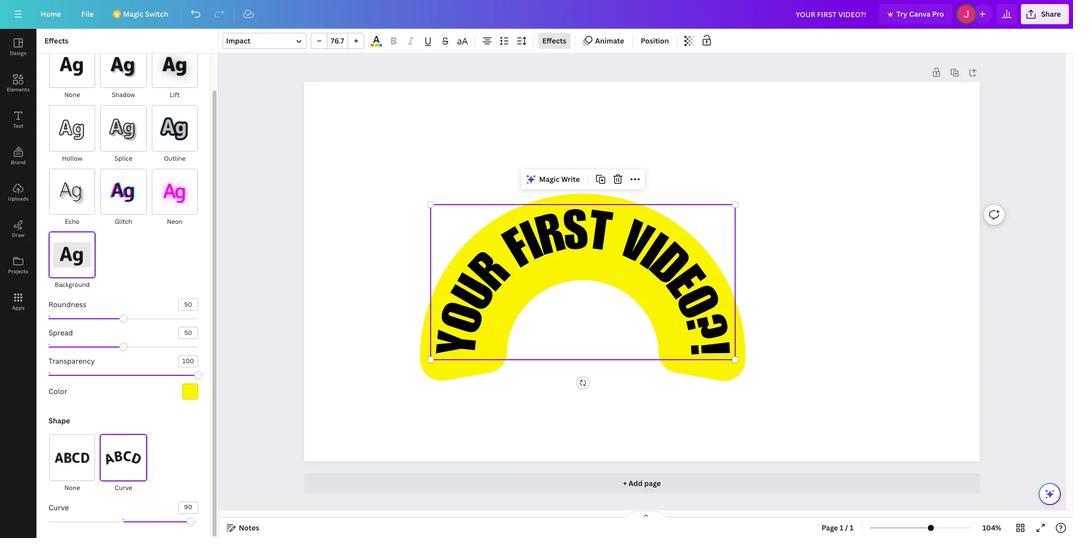 Task type: describe. For each thing, give the bounding box(es) containing it.
2 1 from the left
[[850, 524, 854, 533]]

/
[[845, 524, 848, 533]]

none for curve
[[64, 484, 80, 493]]

share
[[1041, 9, 1061, 19]]

magic for magic write
[[539, 175, 560, 184]]

1 horizontal spatial o
[[661, 282, 722, 329]]

t
[[585, 210, 614, 266]]

s
[[563, 209, 590, 265]]

+ add page button
[[304, 474, 980, 494]]

background
[[55, 281, 90, 290]]

lift
[[170, 91, 180, 99]]

1 horizontal spatial r
[[533, 211, 571, 271]]

main menu bar
[[0, 0, 1073, 29]]

glitch
[[115, 218, 132, 226]]

Roundness text field
[[179, 300, 198, 311]]

switch
[[145, 9, 168, 19]]

draw
[[12, 232, 25, 239]]

impact
[[226, 36, 251, 46]]

e
[[653, 262, 708, 310]]

show pages image
[[622, 512, 670, 520]]

hollow
[[62, 154, 82, 163]]

home
[[40, 9, 61, 19]]

add
[[629, 479, 643, 489]]

1 vertical spatial curve
[[49, 503, 69, 513]]

animate button
[[579, 33, 628, 49]]

y
[[436, 330, 492, 360]]

echo
[[65, 218, 79, 226]]

splice
[[115, 154, 132, 163]]

projects button
[[0, 247, 36, 284]]

+
[[623, 479, 627, 489]]

f
[[499, 226, 543, 282]]

page 1 / 1
[[822, 524, 854, 533]]

+ add page
[[623, 479, 661, 489]]

pro
[[932, 9, 944, 19]]

impact button
[[223, 33, 307, 49]]

share button
[[1021, 4, 1069, 24]]

effects inside popup button
[[543, 36, 567, 46]]

text
[[13, 122, 23, 130]]

magic switch button
[[106, 4, 176, 24]]

roundness
[[49, 300, 86, 310]]

v
[[611, 218, 657, 278]]

magic write
[[539, 175, 580, 184]]

shadow button
[[100, 41, 147, 101]]

effects button
[[538, 33, 571, 49]]

magic write button
[[523, 172, 584, 188]]

projects
[[8, 268, 28, 275]]

outline
[[164, 154, 186, 163]]

neon
[[167, 218, 183, 226]]

apps button
[[0, 284, 36, 320]]

uploads button
[[0, 175, 36, 211]]

d
[[637, 240, 693, 298]]

page
[[822, 524, 838, 533]]

page
[[644, 479, 661, 489]]

#ffed00 image
[[182, 384, 198, 400]]

file
[[81, 9, 94, 19]]

notes button
[[223, 521, 263, 537]]

outline button
[[151, 105, 198, 164]]

1 horizontal spatial i
[[630, 231, 670, 283]]

design button
[[0, 29, 36, 65]]



Task type: locate. For each thing, give the bounding box(es) containing it.
0 horizontal spatial o
[[439, 300, 499, 341]]

lift button
[[151, 41, 198, 101]]

position
[[641, 36, 669, 46]]

uploads
[[8, 195, 28, 202]]

curve button
[[100, 435, 147, 494]]

?
[[671, 311, 730, 349]]

2 effects from the left
[[543, 36, 567, 46]]

0 vertical spatial curve
[[115, 484, 132, 493]]

none
[[64, 91, 80, 99], [64, 484, 80, 493]]

none button
[[49, 41, 96, 101], [49, 435, 96, 494]]

splice button
[[100, 105, 147, 164]]

104%
[[983, 524, 1002, 533]]

canva assistant image
[[1044, 489, 1056, 501]]

group
[[311, 33, 364, 49]]

magic
[[123, 9, 143, 19], [539, 175, 560, 184]]

2 none button from the top
[[49, 435, 96, 494]]

1 none button from the top
[[49, 41, 96, 101]]

– – number field
[[330, 36, 345, 46]]

none inside shape element
[[64, 484, 80, 493]]

1 horizontal spatial curve
[[115, 484, 132, 493]]

effects down home link in the top left of the page
[[45, 36, 69, 46]]

echo button
[[49, 168, 96, 228]]

neon button
[[151, 168, 198, 228]]

curve
[[115, 484, 132, 493], [49, 503, 69, 513]]

apps
[[12, 305, 24, 312]]

1 right the /
[[850, 524, 854, 533]]

1 horizontal spatial 1
[[850, 524, 854, 533]]

2 none from the top
[[64, 484, 80, 493]]

magic for magic switch
[[123, 9, 143, 19]]

none button for shadow
[[49, 41, 96, 101]]

notes
[[239, 524, 259, 533]]

animate
[[595, 36, 624, 46]]

spread
[[49, 329, 73, 338]]

glitch button
[[100, 168, 147, 228]]

o
[[661, 282, 722, 329], [439, 300, 499, 341]]

draw button
[[0, 211, 36, 247]]

104% button
[[976, 521, 1009, 537]]

side panel tab list
[[0, 29, 36, 320]]

1 vertical spatial magic
[[539, 175, 560, 184]]

u
[[449, 272, 510, 321]]

try
[[897, 9, 908, 19]]

text button
[[0, 102, 36, 138]]

try canva pro
[[897, 9, 944, 19]]

magic inside main menu bar
[[123, 9, 143, 19]]

magic left switch
[[123, 9, 143, 19]]

curve inside button
[[115, 484, 132, 493]]

canva
[[909, 9, 931, 19]]

hollow button
[[49, 105, 96, 164]]

#ffed00 image
[[182, 384, 198, 400]]

Design title text field
[[788, 4, 876, 24]]

Curve text field
[[179, 503, 198, 514]]

magic switch
[[123, 9, 168, 19]]

try canva pro button
[[880, 4, 952, 24]]

elements button
[[0, 65, 36, 102]]

transparency
[[49, 357, 95, 367]]

!
[[675, 341, 731, 358]]

write
[[561, 175, 580, 184]]

0 horizontal spatial effects
[[45, 36, 69, 46]]

r
[[533, 211, 571, 271], [466, 248, 523, 304]]

home link
[[32, 4, 69, 24]]

0 horizontal spatial magic
[[123, 9, 143, 19]]

1 left the /
[[840, 524, 844, 533]]

Transparency text field
[[179, 356, 198, 368]]

brand button
[[0, 138, 36, 175]]

file button
[[73, 4, 102, 24]]

none for shadow
[[64, 91, 80, 99]]

none button inside shape element
[[49, 435, 96, 494]]

0 horizontal spatial i
[[518, 220, 551, 275]]

1 horizontal spatial magic
[[539, 175, 560, 184]]

0 vertical spatial magic
[[123, 9, 143, 19]]

brand
[[11, 159, 26, 166]]

1 vertical spatial none
[[64, 484, 80, 493]]

shape element
[[49, 417, 198, 531]]

shape
[[49, 417, 70, 426]]

magic left write
[[539, 175, 560, 184]]

color range image
[[371, 44, 382, 47]]

0 horizontal spatial 1
[[840, 524, 844, 533]]

effects down main menu bar
[[543, 36, 567, 46]]

0 horizontal spatial r
[[466, 248, 523, 304]]

effects
[[45, 36, 69, 46], [543, 36, 567, 46]]

1 effects from the left
[[45, 36, 69, 46]]

0 vertical spatial none
[[64, 91, 80, 99]]

1 none from the top
[[64, 91, 80, 99]]

position button
[[637, 33, 673, 49]]

0 horizontal spatial curve
[[49, 503, 69, 513]]

Spread text field
[[179, 328, 198, 339]]

1 horizontal spatial effects
[[543, 36, 567, 46]]

1 vertical spatial none button
[[49, 435, 96, 494]]

1
[[840, 524, 844, 533], [850, 524, 854, 533]]

elements
[[7, 86, 30, 93]]

0 vertical spatial none button
[[49, 41, 96, 101]]

none button for curve
[[49, 435, 96, 494]]

design
[[10, 50, 27, 57]]

shadow
[[112, 91, 135, 99]]

1 1 from the left
[[840, 524, 844, 533]]

i
[[518, 220, 551, 275], [630, 231, 670, 283]]

background button
[[49, 232, 96, 291]]

color
[[49, 387, 67, 397]]



Task type: vqa. For each thing, say whether or not it's contained in the screenshot.
104%
yes



